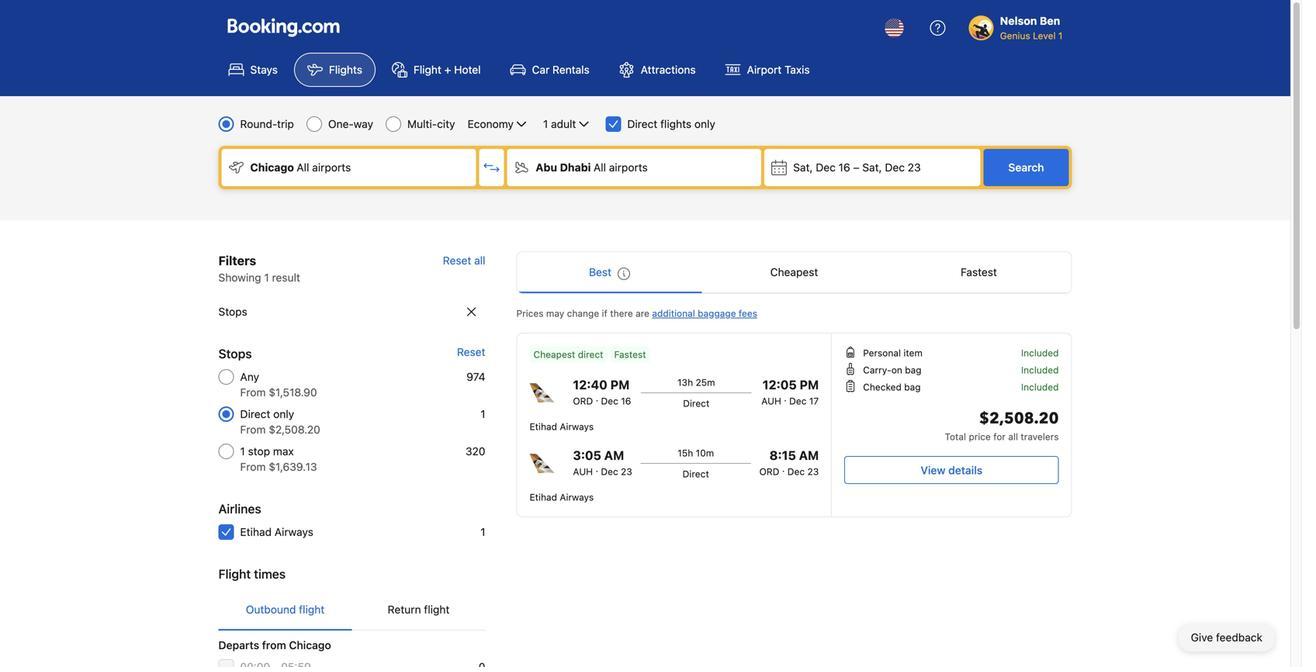 Task type: vqa. For each thing, say whether or not it's contained in the screenshot.
the Airlines on the bottom of the page
yes



Task type: locate. For each thing, give the bounding box(es) containing it.
dec for 12:40 pm
[[601, 396, 618, 407]]

all
[[474, 254, 485, 267], [1008, 432, 1018, 442]]

0 horizontal spatial auh
[[573, 466, 593, 477]]

23 inside 3:05 am auh . dec 23
[[621, 466, 632, 477]]

any
[[240, 371, 259, 383]]

reset for reset all
[[443, 254, 471, 267]]

0 horizontal spatial airports
[[312, 161, 351, 174]]

15h
[[678, 448, 693, 459]]

–
[[853, 161, 860, 174]]

2 sat, from the left
[[862, 161, 882, 174]]

0 horizontal spatial 16
[[621, 396, 631, 407]]

1 horizontal spatial all
[[594, 161, 606, 174]]

am
[[604, 448, 624, 463], [799, 448, 819, 463]]

from up stop
[[240, 423, 266, 436]]

16
[[839, 161, 850, 174], [621, 396, 631, 407]]

travelers
[[1021, 432, 1059, 442]]

showing
[[218, 271, 261, 284]]

. down 12:05
[[784, 393, 787, 404]]

direct inside direct only from $2,508.20
[[240, 408, 270, 421]]

$2,508.20
[[979, 408, 1059, 430], [269, 423, 320, 436]]

details
[[949, 464, 983, 477]]

1 vertical spatial reset
[[457, 346, 485, 359]]

car rentals
[[532, 63, 590, 76]]

23 inside 8:15 am ord . dec 23
[[807, 466, 819, 477]]

0 horizontal spatial only
[[273, 408, 294, 421]]

23 for 8:15 am
[[807, 466, 819, 477]]

only inside direct only from $2,508.20
[[273, 408, 294, 421]]

auh down 12:05
[[761, 396, 781, 407]]

0 horizontal spatial ord
[[573, 396, 593, 407]]

tab list containing outbound flight
[[218, 590, 485, 632]]

from down any
[[240, 386, 266, 399]]

0 horizontal spatial am
[[604, 448, 624, 463]]

0 horizontal spatial sat,
[[793, 161, 813, 174]]

ord inside 8:15 am ord . dec 23
[[760, 466, 780, 477]]

stop
[[248, 445, 270, 458]]

1 inside dropdown button
[[543, 118, 548, 130]]

hotel
[[454, 63, 481, 76]]

1 horizontal spatial sat,
[[862, 161, 882, 174]]

reset all
[[443, 254, 485, 267]]

8:15
[[770, 448, 796, 463]]

23 inside dropdown button
[[908, 161, 921, 174]]

am right the 3:05
[[604, 448, 624, 463]]

from inside any from $1,518.90
[[240, 386, 266, 399]]

personal item
[[863, 348, 923, 359]]

from inside direct only from $2,508.20
[[240, 423, 266, 436]]

1 from from the top
[[240, 386, 266, 399]]

0 horizontal spatial 23
[[621, 466, 632, 477]]

carry-
[[863, 365, 892, 376]]

flight left times
[[218, 567, 251, 582]]

auh down the 3:05
[[573, 466, 593, 477]]

$2,508.20 inside direct only from $2,508.20
[[269, 423, 320, 436]]

pm for 12:40 pm
[[611, 378, 630, 392]]

2 flight from the left
[[424, 603, 450, 616]]

from
[[262, 639, 286, 652]]

airports down one-
[[312, 161, 351, 174]]

0 horizontal spatial all
[[474, 254, 485, 267]]

all inside "$2,508.20 total price for all travelers"
[[1008, 432, 1018, 442]]

cheapest inside button
[[770, 266, 818, 279]]

0 horizontal spatial flight
[[299, 603, 325, 616]]

16 inside 12:40 pm ord . dec 16
[[621, 396, 631, 407]]

return flight button
[[352, 590, 485, 630]]

dec left '17' at right
[[789, 396, 807, 407]]

direct only from $2,508.20
[[240, 408, 320, 436]]

8:15 am ord . dec 23
[[760, 448, 819, 477]]

1 vertical spatial cheapest
[[534, 349, 575, 360]]

$1,518.90
[[269, 386, 317, 399]]

from down stop
[[240, 461, 266, 473]]

. down 12:40
[[596, 393, 598, 404]]

13h 25m
[[678, 377, 715, 388]]

give
[[1191, 631, 1213, 644]]

etihad airways
[[530, 421, 594, 432], [530, 492, 594, 503], [240, 526, 313, 539]]

ord
[[573, 396, 593, 407], [760, 466, 780, 477]]

bag
[[905, 365, 922, 376], [904, 382, 921, 393]]

2 vertical spatial etihad airways
[[240, 526, 313, 539]]

1 pm from the left
[[611, 378, 630, 392]]

airport taxis link
[[712, 53, 823, 87]]

2 from from the top
[[240, 423, 266, 436]]

dec inside 8:15 am ord . dec 23
[[788, 466, 805, 477]]

0 vertical spatial etihad airways
[[530, 421, 594, 432]]

1
[[1059, 30, 1063, 41], [543, 118, 548, 130], [264, 271, 269, 284], [481, 408, 485, 421], [240, 445, 245, 458], [481, 526, 485, 539]]

2 vertical spatial included
[[1021, 382, 1059, 393]]

1 horizontal spatial pm
[[800, 378, 819, 392]]

1 horizontal spatial flight
[[424, 603, 450, 616]]

direct left flights
[[627, 118, 658, 130]]

dec inside 3:05 am auh . dec 23
[[601, 466, 618, 477]]

1 stops from the top
[[218, 305, 247, 318]]

booking.com logo image
[[228, 18, 340, 37], [228, 18, 340, 37]]

filters
[[218, 253, 256, 268]]

1 horizontal spatial airports
[[609, 161, 648, 174]]

am for 3:05 am
[[604, 448, 624, 463]]

1 horizontal spatial cheapest
[[770, 266, 818, 279]]

1 horizontal spatial flight
[[414, 63, 442, 76]]

am right 8:15
[[799, 448, 819, 463]]

0 vertical spatial from
[[240, 386, 266, 399]]

0 vertical spatial all
[[474, 254, 485, 267]]

$2,508.20 up for
[[979, 408, 1059, 430]]

. for 12:40
[[596, 393, 598, 404]]

2 stops from the top
[[218, 347, 252, 361]]

reset inside button
[[443, 254, 471, 267]]

dec down the 3:05
[[601, 466, 618, 477]]

pm right 12:40
[[611, 378, 630, 392]]

25m
[[696, 377, 715, 388]]

pm inside 12:40 pm ord . dec 16
[[611, 378, 630, 392]]

1 vertical spatial from
[[240, 423, 266, 436]]

pm inside the 12:05 pm auh . dec 17
[[800, 378, 819, 392]]

etihad airways down the 3:05
[[530, 492, 594, 503]]

pm for 12:05 pm
[[800, 378, 819, 392]]

10m
[[696, 448, 714, 459]]

ord for 8:15 am
[[760, 466, 780, 477]]

ord for 12:40 pm
[[573, 396, 593, 407]]

2 vertical spatial from
[[240, 461, 266, 473]]

0 vertical spatial auh
[[761, 396, 781, 407]]

0 horizontal spatial fastest
[[614, 349, 646, 360]]

1 vertical spatial flight
[[218, 567, 251, 582]]

dec down 8:15
[[788, 466, 805, 477]]

1 horizontal spatial only
[[695, 118, 716, 130]]

round-trip
[[240, 118, 294, 130]]

3:05 am auh . dec 23
[[573, 448, 632, 477]]

0 vertical spatial cheapest
[[770, 266, 818, 279]]

1 vertical spatial all
[[1008, 432, 1018, 442]]

direct
[[627, 118, 658, 130], [683, 398, 710, 409], [240, 408, 270, 421], [683, 469, 709, 480]]

0 vertical spatial 16
[[839, 161, 850, 174]]

cheapest
[[770, 266, 818, 279], [534, 349, 575, 360]]

etihad airways up the 3:05
[[530, 421, 594, 432]]

0 horizontal spatial cheapest
[[534, 349, 575, 360]]

sat, right –
[[862, 161, 882, 174]]

0 horizontal spatial flight
[[218, 567, 251, 582]]

sat, dec 16 – sat, dec 23 button
[[765, 149, 981, 186]]

1 horizontal spatial 16
[[839, 161, 850, 174]]

1 included from the top
[[1021, 348, 1059, 359]]

3 from from the top
[[240, 461, 266, 473]]

1 horizontal spatial all
[[1008, 432, 1018, 442]]

1 horizontal spatial 23
[[807, 466, 819, 477]]

0 vertical spatial bag
[[905, 365, 922, 376]]

stops
[[218, 305, 247, 318], [218, 347, 252, 361]]

flight for flight + hotel
[[414, 63, 442, 76]]

0 vertical spatial included
[[1021, 348, 1059, 359]]

1 horizontal spatial am
[[799, 448, 819, 463]]

1 vertical spatial ord
[[760, 466, 780, 477]]

direct down 13h 25m
[[683, 398, 710, 409]]

sat,
[[793, 161, 813, 174], [862, 161, 882, 174]]

fastest
[[961, 266, 997, 279], [614, 349, 646, 360]]

flight for return flight
[[424, 603, 450, 616]]

from inside 1 stop max from $1,639.13
[[240, 461, 266, 473]]

chicago all airports
[[250, 161, 351, 174]]

direct up stop
[[240, 408, 270, 421]]

tab list containing best
[[517, 252, 1071, 294]]

0 horizontal spatial pm
[[611, 378, 630, 392]]

1 am from the left
[[604, 448, 624, 463]]

. for 12:05
[[784, 393, 787, 404]]

1 horizontal spatial auh
[[761, 396, 781, 407]]

2 included from the top
[[1021, 365, 1059, 376]]

only right flights
[[695, 118, 716, 130]]

way
[[354, 118, 373, 130]]

1 vertical spatial fastest
[[614, 349, 646, 360]]

airways up times
[[275, 526, 313, 539]]

flights
[[661, 118, 692, 130]]

1 vertical spatial included
[[1021, 365, 1059, 376]]

am inside 8:15 am ord . dec 23
[[799, 448, 819, 463]]

change
[[567, 308, 599, 319]]

airports right the dhabi
[[609, 161, 648, 174]]

. down the 3:05
[[596, 463, 598, 474]]

cheapest button
[[702, 252, 887, 293]]

chicago down round-trip at the left of page
[[250, 161, 294, 174]]

. for 8:15
[[782, 463, 785, 474]]

sat, dec 16 – sat, dec 23
[[793, 161, 921, 174]]

only
[[695, 118, 716, 130], [273, 408, 294, 421]]

bag right the "on" at bottom right
[[905, 365, 922, 376]]

0 horizontal spatial $2,508.20
[[269, 423, 320, 436]]

15h 10m
[[678, 448, 714, 459]]

only down $1,518.90
[[273, 408, 294, 421]]

additional
[[652, 308, 695, 319]]

dec inside the 12:05 pm auh . dec 17
[[789, 396, 807, 407]]

flight for outbound flight
[[299, 603, 325, 616]]

airways up the 3:05
[[560, 421, 594, 432]]

am inside 3:05 am auh . dec 23
[[604, 448, 624, 463]]

1 horizontal spatial tab list
[[517, 252, 1071, 294]]

level
[[1033, 30, 1056, 41]]

. inside 3:05 am auh . dec 23
[[596, 463, 598, 474]]

all
[[297, 161, 309, 174], [594, 161, 606, 174]]

pm up '17' at right
[[800, 378, 819, 392]]

. inside 12:40 pm ord . dec 16
[[596, 393, 598, 404]]

flight for flight times
[[218, 567, 251, 582]]

flight + hotel
[[414, 63, 481, 76]]

ord down 12:40
[[573, 396, 593, 407]]

1 vertical spatial stops
[[218, 347, 252, 361]]

auh inside the 12:05 pm auh . dec 17
[[761, 396, 781, 407]]

ord down 8:15
[[760, 466, 780, 477]]

sat, left –
[[793, 161, 813, 174]]

ord inside 12:40 pm ord . dec 16
[[573, 396, 593, 407]]

$2,508.20 up max
[[269, 423, 320, 436]]

0 vertical spatial ord
[[573, 396, 593, 407]]

best image
[[618, 268, 630, 280], [618, 268, 630, 280]]

0 horizontal spatial tab list
[[218, 590, 485, 632]]

23 for 3:05 am
[[621, 466, 632, 477]]

. inside the 12:05 pm auh . dec 17
[[784, 393, 787, 404]]

1 vertical spatial auh
[[573, 466, 593, 477]]

nelson ben genius level 1
[[1000, 14, 1063, 41]]

1 inside nelson ben genius level 1
[[1059, 30, 1063, 41]]

. down 8:15
[[782, 463, 785, 474]]

tab list
[[517, 252, 1071, 294], [218, 590, 485, 632]]

attractions link
[[606, 53, 709, 87]]

1 flight from the left
[[299, 603, 325, 616]]

2 pm from the left
[[800, 378, 819, 392]]

2 horizontal spatial 23
[[908, 161, 921, 174]]

etihad airways up times
[[240, 526, 313, 539]]

stops up any
[[218, 347, 252, 361]]

stops down showing
[[218, 305, 247, 318]]

bag down carry-on bag
[[904, 382, 921, 393]]

flights link
[[294, 53, 376, 87]]

$2,508.20 inside "$2,508.20 total price for all travelers"
[[979, 408, 1059, 430]]

. inside 8:15 am ord . dec 23
[[782, 463, 785, 474]]

flight left + on the left top
[[414, 63, 442, 76]]

airways down the 3:05
[[560, 492, 594, 503]]

0 vertical spatial stops
[[218, 305, 247, 318]]

flight right outbound
[[299, 603, 325, 616]]

0 vertical spatial flight
[[414, 63, 442, 76]]

chicago right from
[[289, 639, 331, 652]]

prices may change if there are additional baggage fees
[[516, 308, 757, 319]]

airport
[[747, 63, 782, 76]]

cheapest direct
[[534, 349, 603, 360]]

give feedback
[[1191, 631, 1263, 644]]

1 vertical spatial tab list
[[218, 590, 485, 632]]

16 left –
[[839, 161, 850, 174]]

flight right return
[[424, 603, 450, 616]]

2 am from the left
[[799, 448, 819, 463]]

dec down 12:40
[[601, 396, 618, 407]]

dec inside 12:40 pm ord . dec 16
[[601, 396, 618, 407]]

1 horizontal spatial $2,508.20
[[979, 408, 1059, 430]]

cheapest for cheapest direct
[[534, 349, 575, 360]]

1 vertical spatial airways
[[560, 492, 594, 503]]

0 vertical spatial tab list
[[517, 252, 1071, 294]]

departs
[[218, 639, 259, 652]]

16 up 3:05 am auh . dec 23
[[621, 396, 631, 407]]

baggage
[[698, 308, 736, 319]]

0 vertical spatial reset
[[443, 254, 471, 267]]

2 all from the left
[[594, 161, 606, 174]]

1 vertical spatial only
[[273, 408, 294, 421]]

airports
[[312, 161, 351, 174], [609, 161, 648, 174]]

auh inside 3:05 am auh . dec 23
[[573, 466, 593, 477]]

0 horizontal spatial all
[[297, 161, 309, 174]]

fastest inside button
[[961, 266, 997, 279]]

dec left –
[[816, 161, 836, 174]]

flight
[[414, 63, 442, 76], [218, 567, 251, 582]]

auh for 12:05 pm
[[761, 396, 781, 407]]

1 horizontal spatial fastest
[[961, 266, 997, 279]]

chicago
[[250, 161, 294, 174], [289, 639, 331, 652]]

0 vertical spatial only
[[695, 118, 716, 130]]

reset for reset
[[457, 346, 485, 359]]

taxis
[[785, 63, 810, 76]]

0 vertical spatial fastest
[[961, 266, 997, 279]]

flight
[[299, 603, 325, 616], [424, 603, 450, 616]]

1 vertical spatial 16
[[621, 396, 631, 407]]

1 horizontal spatial ord
[[760, 466, 780, 477]]



Task type: describe. For each thing, give the bounding box(es) containing it.
additional baggage fees link
[[652, 308, 757, 319]]

carry-on bag
[[863, 365, 922, 376]]

tab list for prices may change if there are
[[517, 252, 1071, 294]]

dec for 3:05 am
[[601, 466, 618, 477]]

multi-city
[[407, 118, 455, 130]]

best
[[589, 266, 612, 279]]

12:40
[[573, 378, 608, 392]]

abu dhabi all airports
[[536, 161, 648, 174]]

search
[[1008, 161, 1044, 174]]

. for 3:05
[[596, 463, 598, 474]]

320
[[466, 445, 485, 458]]

flights
[[329, 63, 362, 76]]

outbound flight button
[[218, 590, 352, 630]]

genius
[[1000, 30, 1030, 41]]

0 vertical spatial chicago
[[250, 161, 294, 174]]

departs from chicago
[[218, 639, 331, 652]]

view details
[[921, 464, 983, 477]]

economy
[[468, 118, 514, 130]]

cheapest for cheapest
[[770, 266, 818, 279]]

am for 8:15 am
[[799, 448, 819, 463]]

1 vertical spatial chicago
[[289, 639, 331, 652]]

0 vertical spatial etihad
[[530, 421, 557, 432]]

dhabi
[[560, 161, 591, 174]]

2 vertical spatial etihad
[[240, 526, 272, 539]]

prices
[[516, 308, 544, 319]]

1 airports from the left
[[312, 161, 351, 174]]

dec for 12:05 pm
[[789, 396, 807, 407]]

all inside button
[[474, 254, 485, 267]]

1 sat, from the left
[[793, 161, 813, 174]]

best button
[[517, 252, 702, 293]]

checked
[[863, 382, 902, 393]]

may
[[546, 308, 564, 319]]

1 vertical spatial etihad
[[530, 492, 557, 503]]

car rentals link
[[497, 53, 603, 87]]

direct down 15h 10m
[[683, 469, 709, 480]]

if
[[602, 308, 608, 319]]

max
[[273, 445, 294, 458]]

3 included from the top
[[1021, 382, 1059, 393]]

1 adult button
[[542, 115, 593, 133]]

any from $1,518.90
[[240, 371, 317, 399]]

13h
[[678, 377, 693, 388]]

personal
[[863, 348, 901, 359]]

ben
[[1040, 14, 1060, 27]]

car
[[532, 63, 550, 76]]

1 vertical spatial etihad airways
[[530, 492, 594, 503]]

for
[[994, 432, 1006, 442]]

fastest button
[[887, 252, 1071, 293]]

fees
[[739, 308, 757, 319]]

12:05 pm auh . dec 17
[[761, 378, 819, 407]]

$2,508.20 total price for all travelers
[[945, 408, 1059, 442]]

direct flights only
[[627, 118, 716, 130]]

$1,639.13
[[269, 461, 317, 473]]

view
[[921, 464, 946, 477]]

are
[[636, 308, 650, 319]]

outbound
[[246, 603, 296, 616]]

item
[[904, 348, 923, 359]]

multi-
[[407, 118, 437, 130]]

0 vertical spatial airways
[[560, 421, 594, 432]]

stays
[[250, 63, 278, 76]]

there
[[610, 308, 633, 319]]

1 vertical spatial bag
[[904, 382, 921, 393]]

feedback
[[1216, 631, 1263, 644]]

1 inside 1 stop max from $1,639.13
[[240, 445, 245, 458]]

auh for 3:05 am
[[573, 466, 593, 477]]

dec for 8:15 am
[[788, 466, 805, 477]]

dec right –
[[885, 161, 905, 174]]

checked bag
[[863, 382, 921, 393]]

17
[[809, 396, 819, 407]]

give feedback button
[[1179, 624, 1275, 652]]

2 airports from the left
[[609, 161, 648, 174]]

flight + hotel link
[[379, 53, 494, 87]]

974
[[467, 371, 485, 383]]

abu
[[536, 161, 557, 174]]

3:05
[[573, 448, 601, 463]]

attractions
[[641, 63, 696, 76]]

tab list for departs from chicago
[[218, 590, 485, 632]]

16 inside dropdown button
[[839, 161, 850, 174]]

showing 1 result
[[218, 271, 300, 284]]

12:05
[[763, 378, 797, 392]]

stays link
[[215, 53, 291, 87]]

view details button
[[845, 456, 1059, 484]]

nelson
[[1000, 14, 1037, 27]]

flight times
[[218, 567, 286, 582]]

on
[[892, 365, 903, 376]]

2 vertical spatial airways
[[275, 526, 313, 539]]

adult
[[551, 118, 576, 130]]

reset button
[[457, 345, 485, 360]]

1 adult
[[543, 118, 576, 130]]

one-
[[328, 118, 354, 130]]

1 all from the left
[[297, 161, 309, 174]]

return
[[388, 603, 421, 616]]

return flight
[[388, 603, 450, 616]]

search button
[[984, 149, 1069, 186]]

one-way
[[328, 118, 373, 130]]



